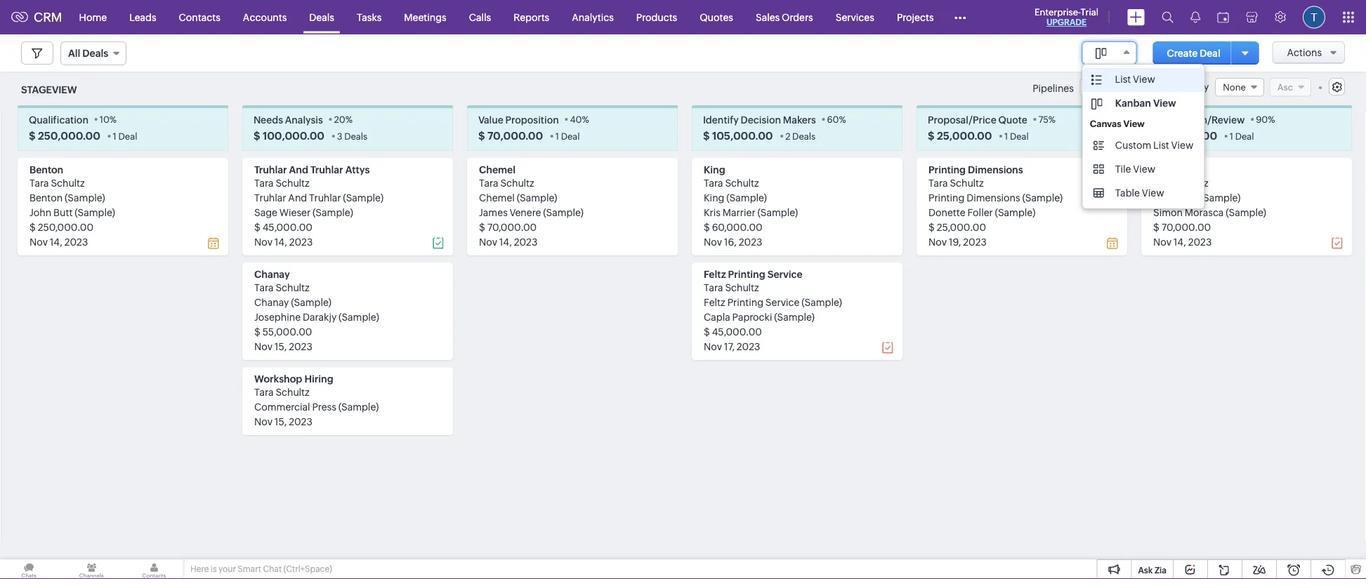 Task type: vqa. For each thing, say whether or not it's contained in the screenshot.


Task type: locate. For each thing, give the bounding box(es) containing it.
chapman up simon
[[1154, 192, 1199, 203]]

calls
[[469, 12, 491, 23]]

view right tile
[[1133, 164, 1156, 175]]

1 deal for value proposition
[[556, 131, 580, 141]]

view for tile view
[[1133, 164, 1156, 175]]

(sample) up capla paprocki (sample) link
[[802, 297, 842, 308]]

chemel (sample) link
[[479, 192, 557, 203]]

feltz printing service (sample) link
[[704, 297, 842, 308]]

1 vertical spatial chemel
[[479, 192, 515, 203]]

schultz down the 'feltz printing service' link
[[725, 282, 759, 293]]

josephine
[[254, 311, 301, 323]]

darakjy
[[303, 311, 337, 323]]

250,000.00 inside benton tara schultz benton (sample) john butt (sample) $ 250,000.00 nov 14, 2023
[[38, 222, 93, 233]]

2 $ 70,000.00 from the left
[[1153, 129, 1218, 142]]

55,000.00
[[263, 326, 312, 337]]

press
[[312, 401, 336, 413]]

45,000.00 down wieser
[[263, 222, 313, 233]]

4 1 from the left
[[1230, 131, 1234, 141]]

14, for benton tara schultz benton (sample) john butt (sample) $ 250,000.00 nov 14, 2023
[[50, 236, 62, 248]]

printing
[[929, 164, 966, 175], [929, 192, 965, 203], [728, 269, 766, 280], [728, 297, 764, 308]]

table view
[[1115, 188, 1164, 199]]

1 15, from the top
[[275, 341, 287, 352]]

5 % from the left
[[1049, 114, 1056, 125]]

2023 down "55,000.00"
[[289, 341, 313, 352]]

feltz printing service tara schultz feltz printing service (sample) capla paprocki (sample) $ 45,000.00 nov 17, 2023
[[704, 269, 842, 352]]

projects link
[[886, 0, 945, 34]]

1 vertical spatial feltz
[[704, 297, 726, 308]]

45,000.00 up '17,'
[[712, 326, 762, 337]]

1 14, from the left
[[50, 236, 62, 248]]

2 king from the top
[[704, 192, 725, 203]]

chemel up james
[[479, 192, 515, 203]]

schultz down truhlar and truhlar attys link
[[276, 177, 310, 188]]

enterprise-
[[1035, 7, 1081, 17]]

list right custom
[[1154, 140, 1170, 151]]

% for needs analysis
[[345, 114, 353, 125]]

chemel tara schultz chemel (sample) james venere (sample) $ 70,000.00 nov 14, 2023
[[479, 164, 584, 248]]

needs
[[254, 114, 283, 125]]

schultz inside workshop hiring tara schultz commercial press (sample) nov 15, 2023
[[276, 387, 310, 398]]

$ inside "feltz printing service tara schultz feltz printing service (sample) capla paprocki (sample) $ 45,000.00 nov 17, 2023"
[[704, 326, 710, 337]]

king
[[704, 164, 725, 175], [704, 192, 725, 203]]

tara down benton link
[[30, 177, 49, 188]]

1 vertical spatial king
[[704, 192, 725, 203]]

size image left tile
[[1094, 163, 1105, 176]]

enterprise-trial upgrade
[[1035, 7, 1099, 27]]

(sample) right morasca on the top right
[[1226, 207, 1267, 218]]

2023 inside chemel tara schultz chemel (sample) james venere (sample) $ 70,000.00 nov 14, 2023
[[514, 236, 538, 248]]

deal down negotiation/review
[[1236, 131, 1255, 141]]

1 horizontal spatial $ 70,000.00
[[1153, 129, 1218, 142]]

1 down proposition
[[556, 131, 559, 141]]

$ down proposal/price
[[928, 129, 935, 142]]

king up king (sample) link
[[704, 164, 725, 175]]

(sample) down benton (sample) link
[[75, 207, 115, 218]]

2023 right '17,'
[[737, 341, 761, 352]]

14, down simon
[[1174, 236, 1187, 248]]

(sample) up john butt (sample) link
[[65, 192, 105, 203]]

benton up benton (sample) link
[[30, 164, 63, 175]]

1 vertical spatial benton
[[30, 192, 63, 203]]

1 deal down 40
[[556, 131, 580, 141]]

schultz up chanay (sample) link
[[276, 282, 310, 293]]

14, inside benton tara schultz benton (sample) john butt (sample) $ 250,000.00 nov 14, 2023
[[50, 236, 62, 248]]

1 for value proposition
[[556, 131, 559, 141]]

deal down 40
[[561, 131, 580, 141]]

truhlar and truhlar (sample) link
[[254, 192, 384, 203]]

services
[[836, 12, 875, 23]]

1 deal down "10 %"
[[113, 131, 137, 141]]

none
[[1223, 82, 1246, 92]]

$ down the needs
[[254, 129, 260, 142]]

workshop hiring tara schultz commercial press (sample) nov 15, 2023
[[254, 373, 379, 427]]

0 vertical spatial service
[[768, 269, 803, 280]]

1 vertical spatial chanay
[[254, 297, 289, 308]]

2023 down venere
[[514, 236, 538, 248]]

45,000.00
[[263, 222, 313, 233], [712, 326, 762, 337]]

1
[[113, 131, 117, 141], [556, 131, 559, 141], [1005, 131, 1008, 141], [1230, 131, 1234, 141]]

70,000.00 down morasca on the top right
[[1162, 222, 1211, 233]]

3 % from the left
[[582, 114, 589, 125]]

chapman link
[[1154, 164, 1199, 175]]

2023
[[64, 236, 88, 248], [289, 236, 313, 248], [514, 236, 538, 248], [739, 236, 763, 248], [963, 236, 987, 248], [1189, 236, 1212, 248], [289, 341, 313, 352], [737, 341, 761, 352], [289, 416, 313, 427]]

3 1 deal from the left
[[1005, 131, 1029, 141]]

0 horizontal spatial 45,000.00
[[263, 222, 313, 233]]

leads link
[[118, 0, 168, 34]]

feltz
[[704, 269, 726, 280], [704, 297, 726, 308]]

deal for chapman tara schultz chapman (sample) simon morasca (sample) $ 70,000.00 nov 14, 2023
[[1236, 131, 1255, 141]]

attys
[[345, 164, 370, 175]]

james
[[479, 207, 508, 218]]

0 vertical spatial 45,000.00
[[263, 222, 313, 233]]

2023 inside benton tara schultz benton (sample) john butt (sample) $ 250,000.00 nov 14, 2023
[[64, 236, 88, 248]]

tara inside workshop hiring tara schultz commercial press (sample) nov 15, 2023
[[254, 387, 274, 398]]

view down kanban
[[1124, 119, 1145, 129]]

printing dimensions link
[[929, 164, 1023, 175]]

4 % from the left
[[839, 114, 846, 125]]

schultz inside benton tara schultz benton (sample) john butt (sample) $ 250,000.00 nov 14, 2023
[[51, 177, 85, 188]]

20
[[334, 114, 345, 125]]

1 down negotiation/review
[[1230, 131, 1234, 141]]

14, inside chemel tara schultz chemel (sample) james venere (sample) $ 70,000.00 nov 14, 2023
[[499, 236, 512, 248]]

and down 100,000.00
[[289, 164, 308, 175]]

3 14, from the left
[[499, 236, 512, 248]]

all
[[68, 48, 80, 59]]

proposal/price
[[928, 114, 997, 125]]

2023 inside "king tara schultz king (sample) kris marrier (sample) $ 60,000.00 nov 16, 2023"
[[739, 236, 763, 248]]

0 vertical spatial feltz
[[704, 269, 726, 280]]

deals right all
[[82, 48, 108, 59]]

deal inside button
[[1200, 47, 1221, 59]]

king (sample) link
[[704, 192, 767, 203]]

deals for 2 deals
[[793, 131, 816, 141]]

1 horizontal spatial 45,000.00
[[712, 326, 762, 337]]

commercial press (sample) link
[[254, 401, 379, 413]]

tara inside benton tara schultz benton (sample) john butt (sample) $ 250,000.00 nov 14, 2023
[[30, 177, 49, 188]]

25,000.00 inside printing dimensions tara schultz printing dimensions (sample) donette foller (sample) $ 25,000.00 nov 19, 2023
[[937, 222, 986, 233]]

0 vertical spatial chanay
[[254, 269, 290, 280]]

2023 inside "chanay tara schultz chanay (sample) josephine darakjy (sample) $ 55,000.00 nov 15, 2023"
[[289, 341, 313, 352]]

1 down quote
[[1005, 131, 1008, 141]]

1 vertical spatial 45,000.00
[[712, 326, 762, 337]]

2 25,000.00 from the top
[[937, 222, 986, 233]]

14, down butt
[[50, 236, 62, 248]]

3 1 from the left
[[1005, 131, 1008, 141]]

15, down the commercial
[[275, 416, 287, 427]]

calendar image
[[1218, 12, 1229, 23]]

1 deal down quote
[[1005, 131, 1029, 141]]

20 %
[[334, 114, 353, 125]]

1 deal down negotiation/review
[[1230, 131, 1255, 141]]

0 horizontal spatial $ 70,000.00
[[478, 129, 543, 142]]

paprocki
[[733, 311, 772, 323]]

$ down simon
[[1154, 222, 1160, 233]]

size image inside list view option
[[1092, 74, 1103, 86]]

15, inside "chanay tara schultz chanay (sample) josephine darakjy (sample) $ 55,000.00 nov 15, 2023"
[[275, 341, 287, 352]]

canvas
[[1090, 119, 1122, 129]]

1 chanay from the top
[[254, 269, 290, 280]]

trial
[[1081, 7, 1099, 17]]

(sample) up kris marrier (sample) link on the right
[[727, 192, 767, 203]]

tara inside "feltz printing service tara schultz feltz printing service (sample) capla paprocki (sample) $ 45,000.00 nov 17, 2023"
[[704, 282, 723, 293]]

nov left '17,'
[[704, 341, 722, 352]]

ask
[[1138, 566, 1153, 575]]

$ down identify
[[703, 129, 710, 142]]

nov down james
[[479, 236, 497, 248]]

tara down workshop
[[254, 387, 274, 398]]

king tara schultz king (sample) kris marrier (sample) $ 60,000.00 nov 16, 2023
[[704, 164, 798, 248]]

size image
[[1096, 47, 1107, 60], [1092, 74, 1103, 86], [1094, 139, 1105, 152], [1094, 163, 1105, 176], [1094, 187, 1105, 200]]

2 1 from the left
[[556, 131, 559, 141]]

chanay (sample) link
[[254, 297, 332, 308]]

$ inside benton tara schultz benton (sample) john butt (sample) $ 250,000.00 nov 14, 2023
[[30, 222, 36, 233]]

deal right create at the right of page
[[1200, 47, 1221, 59]]

60
[[827, 114, 839, 125]]

deals for 3 deals
[[344, 131, 368, 141]]

nov inside the truhlar and truhlar attys tara schultz truhlar and truhlar (sample) sage wieser (sample) $ 45,000.00 nov 14, 2023
[[254, 236, 273, 248]]

chats image
[[0, 560, 58, 580]]

contacts image
[[125, 560, 183, 580]]

size image inside table view option
[[1094, 187, 1105, 200]]

2 1 deal from the left
[[556, 131, 580, 141]]

$ inside chemel tara schultz chemel (sample) james venere (sample) $ 70,000.00 nov 14, 2023
[[479, 222, 485, 233]]

nov left 19,
[[929, 236, 947, 248]]

4 1 deal from the left
[[1230, 131, 1255, 141]]

nov
[[30, 236, 48, 248], [254, 236, 273, 248], [479, 236, 497, 248], [704, 236, 722, 248], [929, 236, 947, 248], [1154, 236, 1172, 248], [254, 341, 273, 352], [704, 341, 722, 352], [254, 416, 273, 427]]

15,
[[275, 341, 287, 352], [275, 416, 287, 427]]

list inside option
[[1115, 74, 1131, 85]]

2 250,000.00 from the top
[[38, 222, 93, 233]]

$ down capla
[[704, 326, 710, 337]]

list box
[[1083, 65, 1204, 209]]

chapman (sample) link
[[1154, 192, 1241, 203]]

0 vertical spatial 15,
[[275, 341, 287, 352]]

size image inside custom list view "option"
[[1094, 139, 1105, 152]]

$ 70,000.00 down the value proposition
[[478, 129, 543, 142]]

$ down james
[[479, 222, 485, 233]]

quote
[[999, 114, 1028, 125]]

deal right $ 250,000.00
[[118, 131, 137, 141]]

deals inside all deals field
[[82, 48, 108, 59]]

$ down john
[[30, 222, 36, 233]]

All Deals field
[[60, 41, 127, 65]]

% for identify decision makers
[[839, 114, 846, 125]]

25,000.00 up 19,
[[937, 222, 986, 233]]

0 vertical spatial chemel
[[479, 164, 516, 175]]

contacts link
[[168, 0, 232, 34]]

schultz up "chapman (sample)" link
[[1175, 177, 1209, 188]]

truhlar and truhlar attys tara schultz truhlar and truhlar (sample) sage wieser (sample) $ 45,000.00 nov 14, 2023
[[254, 164, 384, 248]]

john butt (sample) link
[[30, 207, 115, 218]]

and up wieser
[[288, 192, 307, 203]]

1 horizontal spatial list
[[1154, 140, 1170, 151]]

tara down chapman link
[[1154, 177, 1173, 188]]

meetings link
[[393, 0, 458, 34]]

1 vertical spatial 250,000.00
[[38, 222, 93, 233]]

benton up john
[[30, 192, 63, 203]]

schultz up chemel (sample) link
[[501, 177, 534, 188]]

% for value proposition
[[582, 114, 589, 125]]

view inside "option"
[[1172, 140, 1194, 151]]

chapman
[[1154, 164, 1199, 175], [1154, 192, 1199, 203]]

1 vertical spatial list
[[1154, 140, 1170, 151]]

chanay up chanay (sample) link
[[254, 269, 290, 280]]

70,000.00 down venere
[[487, 222, 537, 233]]

1 for negotiation/review
[[1230, 131, 1234, 141]]

deal down quote
[[1010, 131, 1029, 141]]

14, down wieser
[[275, 236, 287, 248]]

45,000.00 inside "feltz printing service tara schultz feltz printing service (sample) capla paprocki (sample) $ 45,000.00 nov 17, 2023"
[[712, 326, 762, 337]]

14, inside chapman tara schultz chapman (sample) simon morasca (sample) $ 70,000.00 nov 14, 2023
[[1174, 236, 1187, 248]]

$ 25,000.00
[[928, 129, 992, 142]]

(sample) right press
[[338, 401, 379, 413]]

create menu image
[[1128, 9, 1145, 26]]

105,000.00
[[712, 129, 773, 142]]

deal
[[1200, 47, 1221, 59], [118, 131, 137, 141], [561, 131, 580, 141], [1010, 131, 1029, 141], [1236, 131, 1255, 141]]

250,000.00 down the qualification
[[38, 129, 100, 142]]

None field
[[1082, 41, 1137, 65], [1080, 78, 1157, 96], [1082, 41, 1137, 65], [1080, 78, 1157, 96]]

tara up capla
[[704, 282, 723, 293]]

1 chemel from the top
[[479, 164, 516, 175]]

chanay up josephine
[[254, 297, 289, 308]]

foller
[[968, 207, 993, 218]]

deals right 3
[[344, 131, 368, 141]]

% for negotiation/review
[[1268, 114, 1276, 125]]

products
[[636, 12, 677, 23]]

$ down the value
[[478, 129, 485, 142]]

6 % from the left
[[1268, 114, 1276, 125]]

$ down kris at the top right
[[704, 222, 710, 233]]

chanay link
[[254, 269, 290, 280]]

2 % from the left
[[345, 114, 353, 125]]

0 vertical spatial 250,000.00
[[38, 129, 100, 142]]

25,000.00 down proposal/price
[[937, 129, 992, 142]]

identify decision makers
[[703, 114, 816, 125]]

king up kris at the top right
[[704, 192, 725, 203]]

70,000.00
[[487, 129, 543, 142], [1162, 129, 1218, 142], [487, 222, 537, 233], [1162, 222, 1211, 233]]

king link
[[704, 164, 725, 175]]

0 vertical spatial 25,000.00
[[937, 129, 992, 142]]

1 vertical spatial 15,
[[275, 416, 287, 427]]

2 14, from the left
[[275, 236, 287, 248]]

profile element
[[1295, 0, 1334, 34]]

2 feltz from the top
[[704, 297, 726, 308]]

size image inside tile view option
[[1094, 163, 1105, 176]]

2023 down the sage wieser (sample) link
[[289, 236, 313, 248]]

1 down "10 %"
[[113, 131, 117, 141]]

nov inside benton tara schultz benton (sample) john butt (sample) $ 250,000.00 nov 14, 2023
[[30, 236, 48, 248]]

donette
[[929, 207, 966, 218]]

analysis
[[285, 114, 323, 125]]

printing up paprocki
[[728, 297, 764, 308]]

None field
[[1216, 78, 1265, 96]]

1 $ 70,000.00 from the left
[[478, 129, 543, 142]]

schultz down workshop hiring link
[[276, 387, 310, 398]]

kanban
[[1116, 98, 1151, 109]]

1 % from the left
[[110, 114, 117, 125]]

0 vertical spatial king
[[704, 164, 725, 175]]

$ down josephine
[[254, 326, 261, 337]]

0 horizontal spatial list
[[1115, 74, 1131, 85]]

$ 70,000.00
[[478, 129, 543, 142], [1153, 129, 1218, 142]]

nov down john
[[30, 236, 48, 248]]

1 vertical spatial 25,000.00
[[937, 222, 986, 233]]

schultz
[[51, 177, 85, 188], [276, 177, 310, 188], [501, 177, 534, 188], [725, 177, 759, 188], [950, 177, 984, 188], [1175, 177, 1209, 188], [276, 282, 310, 293], [725, 282, 759, 293], [276, 387, 310, 398]]

1 vertical spatial chapman
[[1154, 192, 1199, 203]]

printing dimensions (sample) link
[[929, 192, 1063, 203]]

service up capla paprocki (sample) link
[[766, 297, 800, 308]]

schultz up benton (sample) link
[[51, 177, 85, 188]]

analytics link
[[561, 0, 625, 34]]

custom list view
[[1115, 140, 1194, 151]]

0 vertical spatial list
[[1115, 74, 1131, 85]]

1 vertical spatial service
[[766, 297, 800, 308]]

$ 70,000.00 down negotiation/review
[[1153, 129, 1218, 142]]

0 vertical spatial benton
[[30, 164, 63, 175]]

0 vertical spatial and
[[289, 164, 308, 175]]

3 deals
[[337, 131, 368, 141]]

size image for custom list view
[[1094, 139, 1105, 152]]

tile view option
[[1083, 157, 1204, 181]]

2023 inside chapman tara schultz chapman (sample) simon morasca (sample) $ 70,000.00 nov 14, 2023
[[1189, 236, 1212, 248]]

wieser
[[279, 207, 311, 218]]

view down list view option
[[1154, 98, 1176, 109]]

size image down "canvas"
[[1094, 139, 1105, 152]]

signals element
[[1182, 0, 1209, 34]]

100,000.00
[[263, 129, 325, 142]]

2 15, from the top
[[275, 416, 287, 427]]

1 1 deal from the left
[[113, 131, 137, 141]]

0 vertical spatial chapman
[[1154, 164, 1199, 175]]

4 14, from the left
[[1174, 236, 1187, 248]]

1 1 from the left
[[113, 131, 117, 141]]

view inside option
[[1154, 98, 1176, 109]]

250,000.00 down butt
[[38, 222, 93, 233]]

nov inside chapman tara schultz chapman (sample) simon morasca (sample) $ 70,000.00 nov 14, 2023
[[1154, 236, 1172, 248]]

tara inside the truhlar and truhlar attys tara schultz truhlar and truhlar (sample) sage wieser (sample) $ 45,000.00 nov 14, 2023
[[254, 177, 274, 188]]

nov down the commercial
[[254, 416, 273, 427]]

(sample) up josephine darakjy (sample) link
[[291, 297, 332, 308]]

2023 down john butt (sample) link
[[64, 236, 88, 248]]

list box containing list view
[[1083, 65, 1204, 209]]



Task type: describe. For each thing, give the bounding box(es) containing it.
90
[[1256, 114, 1268, 125]]

1 vertical spatial and
[[288, 192, 307, 203]]

1 deal for negotiation/review
[[1230, 131, 1255, 141]]

75 %
[[1039, 114, 1056, 125]]

channels image
[[63, 560, 120, 580]]

printing up donette at the top right of the page
[[929, 192, 965, 203]]

leads
[[129, 12, 156, 23]]

1 25,000.00 from the top
[[937, 129, 992, 142]]

stageview
[[21, 84, 77, 96]]

2023 inside printing dimensions tara schultz printing dimensions (sample) donette foller (sample) $ 25,000.00 nov 19, 2023
[[963, 236, 987, 248]]

create deal
[[1167, 47, 1221, 59]]

90 %
[[1256, 114, 1276, 125]]

profile image
[[1303, 6, 1326, 28]]

14, for chemel tara schultz chemel (sample) james venere (sample) $ 70,000.00 nov 14, 2023
[[499, 236, 512, 248]]

truhlar down $ 100,000.00
[[254, 164, 287, 175]]

$ right custom
[[1153, 129, 1160, 142]]

% for qualification
[[110, 114, 117, 125]]

60 %
[[827, 114, 846, 125]]

(sample) right venere
[[543, 207, 584, 218]]

10 %
[[100, 114, 117, 125]]

sage
[[254, 207, 277, 218]]

commercial
[[254, 401, 310, 413]]

sales orders
[[756, 12, 813, 23]]

(sample) down printing dimensions (sample) link
[[995, 207, 1036, 218]]

workshop hiring link
[[254, 373, 333, 385]]

% for proposal/price quote
[[1049, 114, 1056, 125]]

(sample) right marrier
[[758, 207, 798, 218]]

16,
[[724, 236, 737, 248]]

nov inside "feltz printing service tara schultz feltz printing service (sample) capla paprocki (sample) $ 45,000.00 nov 17, 2023"
[[704, 341, 722, 352]]

14, for chapman tara schultz chapman (sample) simon morasca (sample) $ 70,000.00 nov 14, 2023
[[1174, 236, 1187, 248]]

benton (sample) link
[[30, 192, 105, 203]]

by
[[1198, 82, 1209, 93]]

schultz inside "chanay tara schultz chanay (sample) josephine darakjy (sample) $ 55,000.00 nov 15, 2023"
[[276, 282, 310, 293]]

2
[[786, 131, 791, 141]]

home link
[[68, 0, 118, 34]]

70,000.00 inside chemel tara schultz chemel (sample) james venere (sample) $ 70,000.00 nov 14, 2023
[[487, 222, 537, 233]]

2 chanay from the top
[[254, 297, 289, 308]]

$ 70,000.00 for chapman
[[1153, 129, 1218, 142]]

1 king from the top
[[704, 164, 725, 175]]

(sample) inside workshop hiring tara schultz commercial press (sample) nov 15, 2023
[[338, 401, 379, 413]]

table
[[1115, 188, 1140, 199]]

40 %
[[570, 114, 589, 125]]

view for table view
[[1142, 188, 1164, 199]]

truhlar and truhlar attys link
[[254, 164, 370, 175]]

chapman tara schultz chapman (sample) simon morasca (sample) $ 70,000.00 nov 14, 2023
[[1154, 164, 1267, 248]]

signals image
[[1191, 11, 1201, 23]]

kris marrier (sample) link
[[704, 207, 798, 218]]

(sample) down the attys
[[343, 192, 384, 203]]

services link
[[825, 0, 886, 34]]

identify
[[703, 114, 739, 125]]

size image down trial
[[1096, 47, 1107, 60]]

2 chapman from the top
[[1154, 192, 1199, 203]]

create deal button
[[1153, 41, 1235, 65]]

(sample) right darakjy
[[339, 311, 379, 323]]

capla
[[704, 311, 731, 323]]

tile view
[[1115, 164, 1156, 175]]

1 for proposal/price quote
[[1005, 131, 1008, 141]]

truhlar up sage
[[254, 192, 286, 203]]

home
[[79, 12, 107, 23]]

truhlar up the sage wieser (sample) link
[[309, 192, 341, 203]]

2 deals
[[786, 131, 816, 141]]

kanban view option
[[1083, 92, 1204, 116]]

benton tara schultz benton (sample) john butt (sample) $ 250,000.00 nov 14, 2023
[[30, 164, 115, 248]]

size image for table view
[[1094, 187, 1105, 200]]

search image
[[1162, 11, 1174, 23]]

makers
[[783, 114, 816, 125]]

$ 105,000.00
[[703, 129, 773, 142]]

size image for tile view
[[1094, 163, 1105, 176]]

deals link
[[298, 0, 346, 34]]

proposal/price quote
[[928, 114, 1028, 125]]

printing down 16,
[[728, 269, 766, 280]]

1 feltz from the top
[[704, 269, 726, 280]]

1 deal for proposal/price quote
[[1005, 131, 1029, 141]]

josephine darakjy (sample) link
[[254, 311, 379, 323]]

deals for all deals
[[82, 48, 108, 59]]

70,000.00 down negotiation/review
[[1162, 129, 1218, 142]]

$ down the qualification
[[29, 129, 36, 142]]

chat
[[263, 565, 282, 574]]

$ 70,000.00 for chemel
[[478, 129, 543, 142]]

value
[[478, 114, 504, 125]]

1 chapman from the top
[[1154, 164, 1199, 175]]

$ inside "king tara schultz king (sample) kris marrier (sample) $ 60,000.00 nov 16, 2023"
[[704, 222, 710, 233]]

(sample) up donette foller (sample) link
[[1023, 192, 1063, 203]]

$ inside "chanay tara schultz chanay (sample) josephine darakjy (sample) $ 55,000.00 nov 15, 2023"
[[254, 326, 261, 337]]

45,000.00 inside the truhlar and truhlar attys tara schultz truhlar and truhlar (sample) sage wieser (sample) $ 45,000.00 nov 14, 2023
[[263, 222, 313, 233]]

2 chemel from the top
[[479, 192, 515, 203]]

nov inside chemel tara schultz chemel (sample) james venere (sample) $ 70,000.00 nov 14, 2023
[[479, 236, 497, 248]]

benton link
[[30, 164, 63, 175]]

(sample) down the feltz printing service (sample) link
[[774, 311, 815, 323]]

canvas view
[[1090, 119, 1145, 129]]

$ inside chapman tara schultz chapman (sample) simon morasca (sample) $ 70,000.00 nov 14, 2023
[[1154, 222, 1160, 233]]

reports link
[[503, 0, 561, 34]]

printing down $ 25,000.00
[[929, 164, 966, 175]]

tara inside chapman tara schultz chapman (sample) simon morasca (sample) $ 70,000.00 nov 14, 2023
[[1154, 177, 1173, 188]]

$ inside printing dimensions tara schultz printing dimensions (sample) donette foller (sample) $ 25,000.00 nov 19, 2023
[[929, 222, 935, 233]]

workshop
[[254, 373, 302, 385]]

nov inside workshop hiring tara schultz commercial press (sample) nov 15, 2023
[[254, 416, 273, 427]]

quotes
[[700, 12, 733, 23]]

sage wieser (sample) link
[[254, 207, 353, 218]]

qualification
[[29, 114, 89, 125]]

(sample) down truhlar and truhlar (sample) link
[[313, 207, 353, 218]]

17,
[[724, 341, 735, 352]]

nov inside "king tara schultz king (sample) kris marrier (sample) $ 60,000.00 nov 16, 2023"
[[704, 236, 722, 248]]

2 benton from the top
[[30, 192, 63, 203]]

nov inside printing dimensions tara schultz printing dimensions (sample) donette foller (sample) $ 25,000.00 nov 19, 2023
[[929, 236, 947, 248]]

kris
[[704, 207, 721, 218]]

crm
[[34, 10, 62, 24]]

deals left tasks
[[309, 12, 334, 23]]

75
[[1039, 114, 1049, 125]]

1 for qualification
[[113, 131, 117, 141]]

chemel link
[[479, 164, 516, 175]]

schultz inside "king tara schultz king (sample) kris marrier (sample) $ 60,000.00 nov 16, 2023"
[[725, 177, 759, 188]]

tara inside "chanay tara schultz chanay (sample) josephine darakjy (sample) $ 55,000.00 nov 15, 2023"
[[254, 282, 274, 293]]

tara inside chemel tara schultz chemel (sample) james venere (sample) $ 70,000.00 nov 14, 2023
[[479, 177, 499, 188]]

feltz printing service link
[[704, 269, 803, 280]]

1 vertical spatial dimensions
[[967, 192, 1021, 203]]

(sample) up james venere (sample) link
[[517, 192, 557, 203]]

table view option
[[1083, 181, 1204, 205]]

0 vertical spatial dimensions
[[968, 164, 1023, 175]]

james venere (sample) link
[[479, 207, 584, 218]]

2023 inside the truhlar and truhlar attys tara schultz truhlar and truhlar (sample) sage wieser (sample) $ 45,000.00 nov 14, 2023
[[289, 236, 313, 248]]

calls link
[[458, 0, 503, 34]]

chanay tara schultz chanay (sample) josephine darakjy (sample) $ 55,000.00 nov 15, 2023
[[254, 269, 379, 352]]

sales orders link
[[745, 0, 825, 34]]

view for canvas view
[[1124, 119, 1145, 129]]

your
[[219, 565, 236, 574]]

view for list view
[[1133, 74, 1156, 85]]

sort
[[1177, 82, 1196, 93]]

size image
[[1092, 98, 1103, 110]]

custom list view option
[[1083, 133, 1204, 157]]

schultz inside chapman tara schultz chapman (sample) simon morasca (sample) $ 70,000.00 nov 14, 2023
[[1175, 177, 1209, 188]]

deal for benton tara schultz benton (sample) john butt (sample) $ 250,000.00 nov 14, 2023
[[118, 131, 137, 141]]

2023 inside workshop hiring tara schultz commercial press (sample) nov 15, 2023
[[289, 416, 313, 427]]

tile
[[1115, 164, 1131, 175]]

3
[[337, 131, 343, 141]]

Other Modules field
[[945, 6, 976, 28]]

search element
[[1154, 0, 1182, 34]]

(ctrl+space)
[[284, 565, 332, 574]]

ask zia
[[1138, 566, 1167, 575]]

$ inside the truhlar and truhlar attys tara schultz truhlar and truhlar (sample) sage wieser (sample) $ 45,000.00 nov 14, 2023
[[254, 222, 261, 233]]

decision
[[741, 114, 781, 125]]

1 benton from the top
[[30, 164, 63, 175]]

products link
[[625, 0, 689, 34]]

70,000.00 down the value proposition
[[487, 129, 543, 142]]

create menu element
[[1119, 0, 1154, 34]]

deal for chemel tara schultz chemel (sample) james venere (sample) $ 70,000.00 nov 14, 2023
[[561, 131, 580, 141]]

$ 100,000.00
[[254, 129, 325, 142]]

view for kanban view
[[1154, 98, 1176, 109]]

accounts
[[243, 12, 287, 23]]

meetings
[[404, 12, 447, 23]]

orders
[[782, 12, 813, 23]]

size image for list view
[[1092, 74, 1103, 86]]

donette foller (sample) link
[[929, 207, 1036, 218]]

truhlar up truhlar and truhlar (sample) link
[[311, 164, 343, 175]]

proposition
[[506, 114, 559, 125]]

14, inside the truhlar and truhlar attys tara schultz truhlar and truhlar (sample) sage wieser (sample) $ 45,000.00 nov 14, 2023
[[275, 236, 287, 248]]

1 deal for qualification
[[113, 131, 137, 141]]

15, inside workshop hiring tara schultz commercial press (sample) nov 15, 2023
[[275, 416, 287, 427]]

list view option
[[1083, 68, 1204, 92]]

kanban view
[[1116, 98, 1176, 109]]

tasks
[[357, 12, 382, 23]]

(sample) up simon morasca (sample) link
[[1201, 192, 1241, 203]]

nov inside "chanay tara schultz chanay (sample) josephine darakjy (sample) $ 55,000.00 nov 15, 2023"
[[254, 341, 273, 352]]

tara inside "king tara schultz king (sample) kris marrier (sample) $ 60,000.00 nov 16, 2023"
[[704, 177, 723, 188]]

schultz inside printing dimensions tara schultz printing dimensions (sample) donette foller (sample) $ 25,000.00 nov 19, 2023
[[950, 177, 984, 188]]

1 250,000.00 from the top
[[38, 129, 100, 142]]

list inside "option"
[[1154, 140, 1170, 151]]

2023 inside "feltz printing service tara schultz feltz printing service (sample) capla paprocki (sample) $ 45,000.00 nov 17, 2023"
[[737, 341, 761, 352]]

simon
[[1154, 207, 1183, 218]]

schultz inside "feltz printing service tara schultz feltz printing service (sample) capla paprocki (sample) $ 45,000.00 nov 17, 2023"
[[725, 282, 759, 293]]

deal for printing dimensions tara schultz printing dimensions (sample) donette foller (sample) $ 25,000.00 nov 19, 2023
[[1010, 131, 1029, 141]]

accounts link
[[232, 0, 298, 34]]

capla paprocki (sample) link
[[704, 311, 815, 323]]

tara inside printing dimensions tara schultz printing dimensions (sample) donette foller (sample) $ 25,000.00 nov 19, 2023
[[929, 177, 948, 188]]

morasca
[[1185, 207, 1224, 218]]

schultz inside the truhlar and truhlar attys tara schultz truhlar and truhlar (sample) sage wieser (sample) $ 45,000.00 nov 14, 2023
[[276, 177, 310, 188]]

19,
[[949, 236, 961, 248]]

70,000.00 inside chapman tara schultz chapman (sample) simon morasca (sample) $ 70,000.00 nov 14, 2023
[[1162, 222, 1211, 233]]

schultz inside chemel tara schultz chemel (sample) james venere (sample) $ 70,000.00 nov 14, 2023
[[501, 177, 534, 188]]



